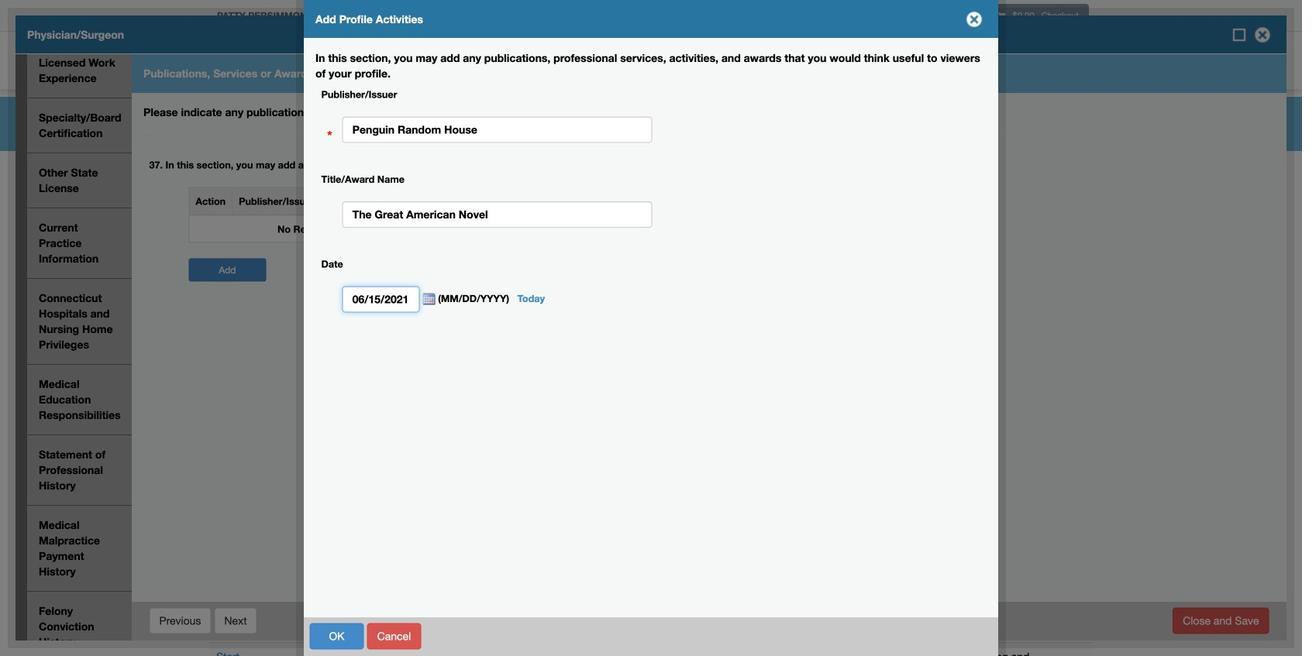 Task type: describe. For each thing, give the bounding box(es) containing it.
close window image
[[962, 7, 987, 32]]

close window image
[[1251, 22, 1275, 47]]



Task type: locate. For each thing, give the bounding box(es) containing it.
None text field
[[342, 286, 420, 313]]

None image field
[[420, 293, 435, 306]]

maximize/minimize image
[[1232, 27, 1248, 43]]

<b><center>state of connecticut<br>
 online elicense website</center></b> image
[[209, 35, 395, 60]]

None button
[[149, 608, 211, 635], [214, 608, 257, 635], [1173, 608, 1270, 635], [310, 624, 364, 650], [367, 624, 421, 650], [149, 608, 211, 635], [214, 608, 257, 635], [1173, 608, 1270, 635], [310, 624, 364, 650], [367, 624, 421, 650]]

None text field
[[342, 117, 653, 143], [342, 202, 653, 228], [342, 117, 653, 143], [342, 202, 653, 228]]



